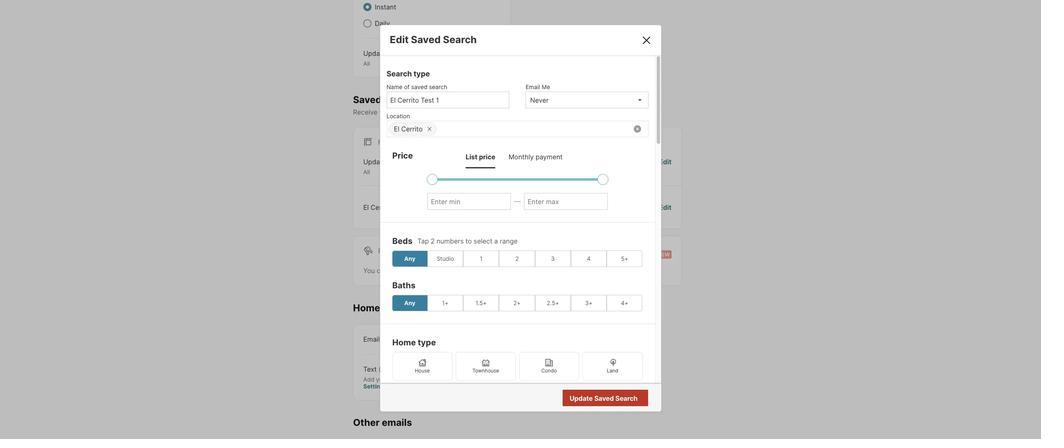 Task type: describe. For each thing, give the bounding box(es) containing it.
saved inside button
[[595, 395, 614, 403]]

receive
[[353, 108, 378, 117]]

studio
[[437, 255, 454, 262]]

1 vertical spatial edit button
[[660, 157, 672, 176]]

sale
[[393, 138, 410, 147]]

Enter min text field
[[431, 198, 508, 206]]

for sale
[[378, 138, 410, 147]]

el for el cerrito
[[394, 125, 400, 133]]

monthly payment element
[[509, 145, 563, 168]]

text
[[364, 365, 377, 374]]

type for home type
[[418, 338, 436, 348]]

settings
[[364, 383, 387, 390]]

instant
[[375, 3, 397, 11]]

4 checkbox
[[571, 251, 607, 267]]

me
[[542, 83, 551, 90]]

1 horizontal spatial searches
[[433, 267, 462, 275]]

townhouse
[[473, 368, 499, 374]]

(sms)
[[379, 365, 398, 374]]

email me element
[[526, 79, 645, 92]]

saved right create
[[412, 267, 431, 275]]

1+
[[442, 300, 449, 307]]

2 vertical spatial edit button
[[660, 203, 672, 213]]

select
[[474, 237, 493, 245]]

list
[[466, 153, 478, 161]]

2+
[[514, 300, 521, 307]]

none search field inside edit saved search dialog
[[437, 121, 648, 138]]

searches inside saved searches receive timely notifications based on your preferred search filters.
[[384, 94, 427, 106]]

results
[[615, 395, 637, 403]]

search for edit saved search
[[443, 34, 477, 45]]

saved up search type
[[411, 34, 441, 45]]

all for the middle edit button
[[364, 169, 370, 176]]

1.5+
[[476, 300, 487, 307]]

home for home tours
[[353, 303, 380, 314]]

account settings
[[364, 376, 461, 390]]

list box inside edit saved search dialog
[[526, 92, 649, 108]]

create
[[390, 267, 410, 275]]

search inside saved searches receive timely notifications based on your preferred search filters.
[[517, 108, 538, 117]]

for for for sale
[[378, 138, 392, 147]]

1 checkbox
[[464, 251, 499, 267]]

filters.
[[540, 108, 559, 117]]

no results button
[[595, 391, 647, 407]]

on
[[461, 108, 469, 117]]

Studio checkbox
[[428, 251, 464, 267]]

email for email me
[[526, 83, 541, 90]]

for for for rent
[[378, 247, 392, 255]]

condo
[[542, 368, 557, 374]]

—
[[515, 197, 521, 206]]

edit for the middle edit button
[[660, 158, 672, 166]]

land
[[607, 368, 619, 374]]

phone
[[390, 376, 407, 383]]

tap
[[418, 237, 429, 245]]

text (sms)
[[364, 365, 398, 374]]

you can create saved searches while searching for rentals .
[[364, 267, 547, 275]]

notifications
[[400, 108, 438, 117]]

saved searches receive timely notifications based on your preferred search filters.
[[353, 94, 559, 117]]

any for 1+
[[405, 300, 416, 307]]

Townhouse checkbox
[[456, 352, 516, 381]]

update for top edit button
[[364, 49, 386, 58]]

edit saved search
[[390, 34, 477, 45]]

House checkbox
[[393, 352, 453, 381]]

Name of saved search text field
[[391, 96, 506, 104]]

account
[[437, 376, 461, 383]]

2 checkbox
[[499, 251, 535, 267]]

rent
[[393, 247, 411, 255]]

Land checkbox
[[583, 352, 643, 381]]

0 horizontal spatial search
[[387, 69, 412, 78]]

home tours
[[353, 303, 407, 314]]

maximum price slider
[[598, 174, 609, 185]]

you
[[364, 267, 375, 275]]

3+ radio
[[571, 295, 607, 312]]

types for the middle edit button
[[388, 158, 406, 166]]

rentals
[[524, 267, 545, 275]]

4+
[[621, 300, 629, 307]]

test
[[394, 204, 408, 212]]

0 horizontal spatial your
[[376, 376, 388, 383]]

1+ radio
[[428, 295, 464, 312]]

range
[[500, 237, 518, 245]]

no for no results
[[605, 395, 614, 403]]

update types all for the middle edit button
[[364, 158, 406, 176]]

0 vertical spatial 2
[[431, 237, 435, 245]]

can
[[377, 267, 388, 275]]

edit for bottom edit button
[[660, 204, 672, 212]]

price
[[393, 151, 413, 161]]

edit saved search element
[[390, 34, 632, 45]]

searching
[[482, 267, 512, 275]]

search type
[[387, 69, 430, 78]]

update inside update saved search button
[[570, 395, 593, 403]]

emails for other emails
[[382, 417, 412, 429]]

1 inside 1 'option'
[[480, 255, 483, 262]]

for rent
[[378, 247, 411, 255]]

types for top edit button
[[388, 49, 406, 58]]

location element
[[387, 108, 645, 121]]

a
[[495, 237, 498, 245]]

update saved search button
[[563, 390, 648, 407]]

update saved search
[[570, 395, 638, 403]]

2.5+ radio
[[535, 295, 571, 312]]

1 vertical spatial .
[[387, 383, 389, 390]]



Task type: vqa. For each thing, say whether or not it's contained in the screenshot.
the FOR
yes



Task type: locate. For each thing, give the bounding box(es) containing it.
1 all from the top
[[364, 60, 370, 67]]

update for the middle edit button
[[364, 158, 386, 166]]

type for search type
[[414, 69, 430, 78]]

None search field
[[437, 121, 648, 138]]

1 horizontal spatial 1
[[480, 255, 483, 262]]

cerrito for el cerrito
[[402, 125, 423, 133]]

your
[[471, 108, 485, 117], [376, 376, 388, 383]]

1 for from the top
[[378, 138, 392, 147]]

3 checkbox
[[535, 251, 571, 267]]

edit for top edit button
[[488, 49, 501, 58]]

numbers
[[437, 237, 464, 245]]

4
[[587, 255, 591, 262]]

home up house option
[[393, 338, 416, 348]]

0 horizontal spatial emails
[[382, 417, 412, 429]]

monthly
[[509, 153, 534, 161]]

your right on
[[471, 108, 485, 117]]

option group
[[392, 251, 643, 267], [392, 295, 643, 312], [393, 352, 643, 413]]

1 vertical spatial types
[[388, 158, 406, 166]]

Daily radio
[[364, 19, 372, 28]]

0 vertical spatial email
[[526, 83, 541, 90]]

0 vertical spatial .
[[545, 267, 547, 275]]

cerrito inside edit saved search dialog
[[402, 125, 423, 133]]

your inside saved searches receive timely notifications based on your preferred search filters.
[[471, 108, 485, 117]]

1 vertical spatial any
[[405, 300, 416, 307]]

0 vertical spatial your
[[471, 108, 485, 117]]

0 vertical spatial search
[[429, 83, 448, 90]]

1 horizontal spatial email
[[526, 83, 541, 90]]

3
[[552, 255, 555, 262]]

el for el cerrito test 1
[[364, 204, 369, 212]]

your up settings
[[376, 376, 388, 383]]

0 vertical spatial types
[[388, 49, 406, 58]]

all
[[364, 60, 370, 67], [364, 169, 370, 176]]

0 horizontal spatial searches
[[384, 94, 427, 106]]

1 vertical spatial no
[[605, 395, 614, 403]]

2 horizontal spatial search
[[616, 395, 638, 403]]

3+
[[586, 300, 593, 307]]

email me
[[526, 83, 551, 90]]

emails
[[606, 204, 626, 212], [382, 417, 412, 429]]

el inside edit saved search dialog
[[394, 125, 400, 133]]

searches
[[384, 94, 427, 106], [433, 267, 462, 275]]

type
[[414, 69, 430, 78], [418, 338, 436, 348]]

edit button
[[488, 49, 501, 67], [660, 157, 672, 176], [660, 203, 672, 213]]

any inside radio
[[405, 300, 416, 307]]

email left me
[[526, 83, 541, 90]]

2 any from the top
[[405, 300, 416, 307]]

search
[[429, 83, 448, 90], [517, 108, 538, 117]]

1 vertical spatial el
[[364, 204, 369, 212]]

no for no emails
[[596, 204, 605, 212]]

no down maximum price slider
[[596, 204, 605, 212]]

based
[[440, 108, 459, 117]]

1 any from the top
[[405, 255, 416, 262]]

emails right other
[[382, 417, 412, 429]]

2 vertical spatial option group
[[393, 352, 643, 413]]

1 vertical spatial 2
[[516, 255, 519, 262]]

4+ radio
[[607, 295, 643, 312]]

edit for edit saved search
[[390, 34, 409, 45]]

1 vertical spatial searches
[[433, 267, 462, 275]]

no inside button
[[605, 395, 614, 403]]

el left test
[[364, 204, 369, 212]]

Any radio
[[392, 295, 428, 312]]

edit saved search dialog
[[380, 25, 662, 440]]

Condo checkbox
[[520, 352, 580, 381]]

2 up for
[[516, 255, 519, 262]]

daily
[[375, 19, 390, 28]]

0 horizontal spatial search
[[429, 83, 448, 90]]

update down for sale on the top left of page
[[364, 158, 386, 166]]

clear input button
[[634, 125, 641, 133]]

1 horizontal spatial el
[[394, 125, 400, 133]]

0 vertical spatial type
[[414, 69, 430, 78]]

1 vertical spatial for
[[378, 247, 392, 255]]

preferred
[[486, 108, 515, 117]]

1.5+ radio
[[464, 295, 499, 312]]

0 vertical spatial search
[[443, 34, 477, 45]]

any down rent
[[405, 255, 416, 262]]

all for top edit button
[[364, 60, 370, 67]]

to
[[466, 237, 472, 245]]

1 horizontal spatial search
[[443, 34, 477, 45]]

1 horizontal spatial cerrito
[[402, 125, 423, 133]]

2 all from the top
[[364, 169, 370, 176]]

2.5+
[[547, 300, 559, 307]]

2 vertical spatial update
[[570, 395, 593, 403]]

no results
[[605, 395, 637, 403]]

no emails
[[596, 204, 626, 212]]

2 types from the top
[[388, 158, 406, 166]]

saved left results
[[595, 395, 614, 403]]

el
[[394, 125, 400, 133], [364, 204, 369, 212]]

remove el cerrito image
[[428, 126, 432, 131]]

update types all up search type
[[364, 49, 406, 67]]

any down baths at the bottom left of the page
[[405, 300, 416, 307]]

saved up receive
[[353, 94, 382, 106]]

list box
[[526, 92, 649, 108]]

list price
[[466, 153, 496, 161]]

house
[[415, 368, 430, 374]]

search left filters.
[[517, 108, 538, 117]]

1 vertical spatial search
[[517, 108, 538, 117]]

option group containing house
[[393, 352, 643, 413]]

beds
[[393, 236, 413, 246]]

add your phone number in
[[364, 376, 437, 383]]

any for studio
[[405, 255, 416, 262]]

el cerrito
[[394, 125, 423, 133]]

no
[[596, 204, 605, 212], [605, 395, 614, 403]]

1 vertical spatial email
[[364, 335, 380, 344]]

searches down of
[[384, 94, 427, 106]]

2+ radio
[[499, 295, 535, 312]]

2 right tap
[[431, 237, 435, 245]]

Any checkbox
[[392, 251, 428, 267]]

0 vertical spatial emails
[[606, 204, 626, 212]]

2 inside checkbox
[[516, 255, 519, 262]]

5+
[[622, 255, 629, 262]]

for
[[378, 138, 392, 147], [378, 247, 392, 255]]

while
[[464, 267, 480, 275]]

cerrito for el cerrito test 1
[[371, 204, 392, 212]]

0 horizontal spatial no
[[596, 204, 605, 212]]

.
[[545, 267, 547, 275], [387, 383, 389, 390]]

1 vertical spatial search
[[387, 69, 412, 78]]

0 vertical spatial update
[[364, 49, 386, 58]]

types
[[388, 49, 406, 58], [388, 158, 406, 166]]

no left results
[[605, 395, 614, 403]]

1 vertical spatial your
[[376, 376, 388, 383]]

for
[[514, 267, 522, 275]]

edit inside dialog
[[390, 34, 409, 45]]

0 vertical spatial 1
[[409, 204, 412, 212]]

0 vertical spatial edit button
[[488, 49, 501, 67]]

2 vertical spatial search
[[616, 395, 638, 403]]

0 vertical spatial no
[[596, 204, 605, 212]]

1 horizontal spatial 2
[[516, 255, 519, 262]]

update types all
[[364, 49, 406, 67], [364, 158, 406, 176]]

2 for from the top
[[378, 247, 392, 255]]

el cerrito test 1
[[364, 204, 412, 212]]

type up house option
[[418, 338, 436, 348]]

1 vertical spatial type
[[418, 338, 436, 348]]

0 horizontal spatial 2
[[431, 237, 435, 245]]

0 vertical spatial for
[[378, 138, 392, 147]]

type up saved
[[414, 69, 430, 78]]

option group for home type
[[393, 352, 643, 413]]

list price element
[[466, 145, 496, 168]]

search for update saved search
[[616, 395, 638, 403]]

number
[[409, 376, 429, 383]]

. down add your phone number in
[[387, 383, 389, 390]]

saved
[[412, 83, 428, 90]]

0 vertical spatial el
[[394, 125, 400, 133]]

minimum price slider
[[427, 174, 438, 185]]

saved inside saved searches receive timely notifications based on your preferred search filters.
[[353, 94, 382, 106]]

0 horizontal spatial 1
[[409, 204, 412, 212]]

any inside option
[[405, 255, 416, 262]]

search inside dialog
[[429, 83, 448, 90]]

monthly payment
[[509, 153, 563, 161]]

1 down select in the bottom of the page
[[480, 255, 483, 262]]

email inside email me element
[[526, 83, 541, 90]]

name
[[387, 83, 403, 90]]

1 vertical spatial home
[[393, 338, 416, 348]]

update types all down for sale on the top left of page
[[364, 158, 406, 176]]

email up "text"
[[364, 335, 380, 344]]

home inside edit saved search dialog
[[393, 338, 416, 348]]

emails down maximum price slider
[[606, 204, 626, 212]]

searches down studio
[[433, 267, 462, 275]]

price
[[479, 153, 496, 161]]

in
[[431, 376, 436, 383]]

2 update types all from the top
[[364, 158, 406, 176]]

location
[[387, 113, 410, 120]]

0 vertical spatial cerrito
[[402, 125, 423, 133]]

for left sale
[[378, 138, 392, 147]]

other
[[353, 417, 380, 429]]

0 vertical spatial any
[[405, 255, 416, 262]]

0 vertical spatial searches
[[384, 94, 427, 106]]

0 vertical spatial all
[[364, 60, 370, 67]]

1 vertical spatial option group
[[392, 295, 643, 312]]

home type
[[393, 338, 436, 348]]

timely
[[380, 108, 398, 117]]

search up name of saved search text box
[[429, 83, 448, 90]]

any
[[405, 255, 416, 262], [405, 300, 416, 307]]

1 vertical spatial update types all
[[364, 158, 406, 176]]

home
[[353, 303, 380, 314], [393, 338, 416, 348]]

1 horizontal spatial no
[[605, 395, 614, 403]]

0 vertical spatial update types all
[[364, 49, 406, 67]]

1 vertical spatial emails
[[382, 417, 412, 429]]

1 horizontal spatial your
[[471, 108, 485, 117]]

0 vertical spatial option group
[[392, 251, 643, 267]]

home left tours
[[353, 303, 380, 314]]

email
[[526, 83, 541, 90], [364, 335, 380, 344]]

1 horizontal spatial search
[[517, 108, 538, 117]]

tap 2 numbers to select a range
[[418, 237, 518, 245]]

0 vertical spatial home
[[353, 303, 380, 314]]

of
[[404, 83, 410, 90]]

cerrito left test
[[371, 204, 392, 212]]

update
[[364, 49, 386, 58], [364, 158, 386, 166], [570, 395, 593, 403]]

. right for
[[545, 267, 547, 275]]

Instant radio
[[364, 3, 372, 11]]

name of saved search
[[387, 83, 448, 90]]

cerrito up sale
[[402, 125, 423, 133]]

types up search type
[[388, 49, 406, 58]]

0 horizontal spatial .
[[387, 383, 389, 390]]

name of saved search element
[[387, 79, 506, 92]]

1 horizontal spatial home
[[393, 338, 416, 348]]

for left rent
[[378, 247, 392, 255]]

emails for no emails
[[606, 204, 626, 212]]

account settings link
[[364, 376, 461, 390]]

None checkbox
[[475, 365, 501, 376]]

1 horizontal spatial emails
[[606, 204, 626, 212]]

baths
[[393, 281, 416, 291]]

edit
[[390, 34, 409, 45], [488, 49, 501, 58], [660, 158, 672, 166], [660, 204, 672, 212]]

email for email
[[364, 335, 380, 344]]

tours
[[383, 303, 407, 314]]

0 horizontal spatial el
[[364, 204, 369, 212]]

1 vertical spatial all
[[364, 169, 370, 176]]

Enter max text field
[[528, 198, 604, 206]]

option group for baths
[[392, 295, 643, 312]]

update left "no results"
[[570, 395, 593, 403]]

types down for sale on the top left of page
[[388, 158, 406, 166]]

search
[[443, 34, 477, 45], [387, 69, 412, 78], [616, 395, 638, 403]]

1 vertical spatial cerrito
[[371, 204, 392, 212]]

2
[[431, 237, 435, 245], [516, 255, 519, 262]]

update types all for top edit button
[[364, 49, 406, 67]]

update down daily radio
[[364, 49, 386, 58]]

0 horizontal spatial home
[[353, 303, 380, 314]]

1 vertical spatial 1
[[480, 255, 483, 262]]

search inside button
[[616, 395, 638, 403]]

1 types from the top
[[388, 49, 406, 58]]

0 horizontal spatial email
[[364, 335, 380, 344]]

el down location
[[394, 125, 400, 133]]

0 horizontal spatial cerrito
[[371, 204, 392, 212]]

home for home type
[[393, 338, 416, 348]]

1 vertical spatial update
[[364, 158, 386, 166]]

5+ checkbox
[[607, 251, 643, 267]]

saved
[[411, 34, 441, 45], [353, 94, 382, 106], [412, 267, 431, 275], [595, 395, 614, 403]]

add
[[364, 376, 375, 383]]

other emails
[[353, 417, 412, 429]]

1 horizontal spatial .
[[545, 267, 547, 275]]

cerrito
[[402, 125, 423, 133], [371, 204, 392, 212]]

1 right test
[[409, 204, 412, 212]]

payment
[[536, 153, 563, 161]]

1 update types all from the top
[[364, 49, 406, 67]]



